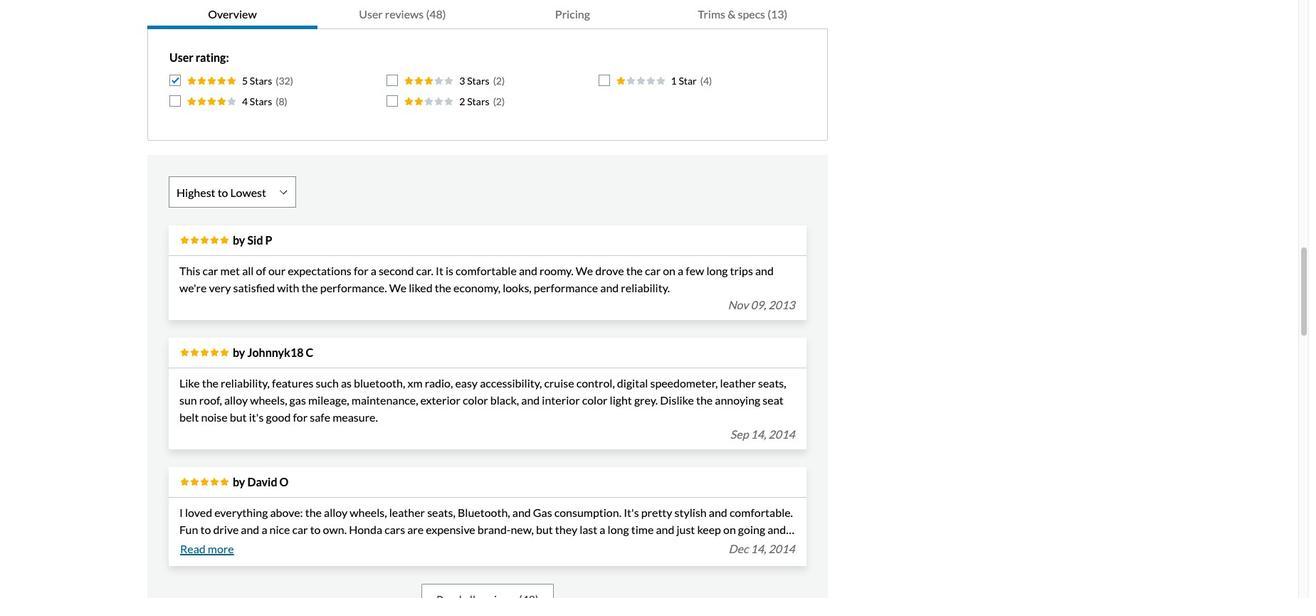 Task type: vqa. For each thing, say whether or not it's contained in the screenshot.
the topmost 14,
yes



Task type: describe. For each thing, give the bounding box(es) containing it.
but inside like the reliability, features such as bluetooth, xm radio, easy accessibility, cruise control, digital speedometer, leather seats, sun roof, alloy wheels, gas mileage, maintenance, exterior color black, and interior color light grey.  dislike the annoying seat belt noise but it's good for safe measure. sep 14, 2014
[[230, 411, 247, 424]]

easy
[[455, 377, 478, 390]]

a right last
[[600, 523, 606, 537]]

leather inside i loved everything above: the alloy wheels, leather seats, bluetooth, and gas consumption. it's pretty stylish and comfortable. fun to drive and a nice car to own. honda cars are expensive brand-new, but they last a long time and just keep on going and going. i had a 1996 honda accord, and currently have an 2003 acura mdx and 2010 honda odyssey. they are great cars. overall, it gets 5 stars!
[[389, 506, 425, 520]]

pretty
[[642, 506, 673, 520]]

and inside like the reliability, features such as bluetooth, xm radio, easy accessibility, cruise control, digital speedometer, leather seats, sun roof, alloy wheels, gas mileage, maintenance, exterior color black, and interior color light grey.  dislike the annoying seat belt noise but it's good for safe measure. sep 14, 2014
[[522, 394, 540, 407]]

safe
[[310, 411, 331, 424]]

bluetooth,
[[458, 506, 510, 520]]

interior
[[542, 394, 580, 407]]

great
[[725, 541, 752, 554]]

stars for 4 stars
[[250, 95, 272, 108]]

8
[[279, 95, 285, 108]]

but inside i loved everything above: the alloy wheels, leather seats, bluetooth, and gas consumption. it's pretty stylish and comfortable. fun to drive and a nice car to own. honda cars are expensive brand-new, but they last a long time and just keep on going and going. i had a 1996 honda accord, and currently have an 2003 acura mdx and 2010 honda odyssey. they are great cars. overall, it gets 5 stars!
[[536, 523, 553, 537]]

overview
[[208, 7, 257, 21]]

more
[[208, 543, 234, 556]]

1 color from the left
[[463, 394, 488, 407]]

like the reliability, features such as bluetooth, xm radio, easy accessibility, cruise control, digital speedometer, leather seats, sun roof, alloy wheels, gas mileage, maintenance, exterior color black, and interior color light grey.  dislike the annoying seat belt noise but it's good for safe measure. sep 14, 2014
[[179, 377, 795, 442]]

liked
[[409, 281, 433, 295]]

user for user reviews (48)
[[359, 7, 383, 21]]

32
[[279, 75, 290, 87]]

cars.
[[754, 541, 777, 554]]

as
[[341, 377, 352, 390]]

sun
[[179, 394, 197, 407]]

leather inside like the reliability, features such as bluetooth, xm radio, easy accessibility, cruise control, digital speedometer, leather seats, sun roof, alloy wheels, gas mileage, maintenance, exterior color black, and interior color light grey.  dislike the annoying seat belt noise but it's good for safe measure. sep 14, 2014
[[720, 377, 756, 390]]

exterior
[[421, 394, 461, 407]]

it's
[[249, 411, 264, 424]]

stylish
[[675, 506, 707, 520]]

specs
[[738, 7, 766, 21]]

stars for 3 stars
[[467, 75, 490, 87]]

pricing
[[555, 7, 590, 21]]

sep
[[731, 428, 749, 442]]

2014 inside like the reliability, features such as bluetooth, xm radio, easy accessibility, cruise control, digital speedometer, leather seats, sun roof, alloy wheels, gas mileage, maintenance, exterior color black, and interior color light grey.  dislike the annoying seat belt noise but it's good for safe measure. sep 14, 2014
[[769, 428, 795, 442]]

overall,
[[179, 558, 219, 571]]

and up looks,
[[519, 264, 538, 278]]

2 for 2 stars ( 2 )
[[496, 95, 502, 108]]

consumption.
[[555, 506, 622, 520]]

( for 2 stars
[[493, 95, 496, 108]]

going.
[[179, 541, 209, 554]]

drove
[[596, 264, 624, 278]]

we're
[[179, 281, 207, 295]]

performance
[[534, 281, 598, 295]]

a right had
[[238, 541, 243, 554]]

4 stars ( 8 )
[[242, 95, 288, 108]]

last
[[580, 523, 598, 537]]

star
[[679, 75, 697, 87]]

mileage,
[[308, 394, 350, 407]]

) for 5 stars ( 32 )
[[290, 75, 293, 87]]

mdx
[[520, 541, 546, 554]]

trims
[[698, 7, 726, 21]]

&
[[728, 7, 736, 21]]

stars for 5 stars
[[250, 75, 272, 87]]

brand-
[[478, 523, 511, 537]]

trims & specs (13) tab
[[658, 0, 828, 29]]

a left nice
[[262, 523, 267, 537]]

p
[[265, 234, 273, 247]]

sid
[[247, 234, 263, 247]]

they
[[555, 523, 578, 537]]

belt
[[179, 411, 199, 424]]

car.
[[416, 264, 434, 278]]

1 vertical spatial 4
[[242, 95, 248, 108]]

with
[[277, 281, 299, 295]]

trims & specs (13)
[[698, 7, 788, 21]]

by sid p
[[233, 234, 273, 247]]

2 color from the left
[[582, 394, 608, 407]]

reliability.
[[621, 281, 670, 295]]

by for by david o
[[233, 476, 245, 489]]

1 horizontal spatial honda
[[349, 523, 383, 537]]

few
[[686, 264, 705, 278]]

and up cars.
[[768, 523, 786, 537]]

read
[[180, 543, 206, 556]]

performance.
[[320, 281, 387, 295]]

comfortable.
[[730, 506, 793, 520]]

( for 1 star
[[701, 75, 704, 87]]

seat
[[763, 394, 784, 407]]

09,
[[751, 298, 767, 312]]

stars for 2 stars
[[467, 95, 490, 108]]

new,
[[511, 523, 534, 537]]

by david o
[[233, 476, 289, 489]]

gas
[[290, 394, 306, 407]]

an
[[445, 541, 457, 554]]

very
[[209, 281, 231, 295]]

expectations
[[288, 264, 352, 278]]

roof,
[[199, 394, 222, 407]]

by johnnyk18 c
[[233, 346, 314, 360]]

radio,
[[425, 377, 453, 390]]

0 horizontal spatial honda
[[274, 541, 308, 554]]

looks,
[[503, 281, 532, 295]]

and up 1996
[[241, 523, 259, 537]]

speedometer,
[[651, 377, 718, 390]]

the up roof,
[[202, 377, 219, 390]]

1 star ( 4 )
[[671, 75, 712, 87]]

time
[[632, 523, 654, 537]]

) for 1 star ( 4 )
[[709, 75, 712, 87]]

seats, inside i loved everything above: the alloy wheels, leather seats, bluetooth, and gas consumption. it's pretty stylish and comfortable. fun to drive and a nice car to own. honda cars are expensive brand-new, but they last a long time and just keep on going and going. i had a 1996 honda accord, and currently have an 2003 acura mdx and 2010 honda odyssey. they are great cars. overall, it gets 5 stars!
[[427, 506, 456, 520]]

noise
[[201, 411, 228, 424]]

(13)
[[768, 7, 788, 21]]

overview tab
[[147, 0, 318, 29]]

and down drove
[[601, 281, 619, 295]]

alloy inside i loved everything above: the alloy wheels, leather seats, bluetooth, and gas consumption. it's pretty stylish and comfortable. fun to drive and a nice car to own. honda cars are expensive brand-new, but they last a long time and just keep on going and going. i had a 1996 honda accord, and currently have an 2003 acura mdx and 2010 honda odyssey. they are great cars. overall, it gets 5 stars!
[[324, 506, 348, 520]]

) for 4 stars ( 8 )
[[285, 95, 288, 108]]

( for 3 stars
[[493, 75, 496, 87]]

currently
[[371, 541, 417, 554]]

3
[[460, 75, 465, 87]]

comment alt edit image
[[723, 0, 734, 9]]

it's
[[624, 506, 639, 520]]

this car met all of our expectations for a second car.  it is comfortable and roomy.  we drove the car on a few long trips and we're very satisfied with the performance.  we liked the economy, looks, performance and reliability. nov 09, 2013
[[179, 264, 795, 312]]

seats, inside like the reliability, features such as bluetooth, xm radio, easy accessibility, cruise control, digital speedometer, leather seats, sun roof, alloy wheels, gas mileage, maintenance, exterior color black, and interior color light grey.  dislike the annoying seat belt noise but it's good for safe measure. sep 14, 2014
[[758, 377, 787, 390]]

this
[[179, 264, 200, 278]]

the inside i loved everything above: the alloy wheels, leather seats, bluetooth, and gas consumption. it's pretty stylish and comfortable. fun to drive and a nice car to own. honda cars are expensive brand-new, but they last a long time and just keep on going and going. i had a 1996 honda accord, and currently have an 2003 acura mdx and 2010 honda odyssey. they are great cars. overall, it gets 5 stars!
[[305, 506, 322, 520]]

2010
[[569, 541, 595, 554]]

the up reliability.
[[627, 264, 643, 278]]

2 14, from the top
[[751, 543, 767, 556]]

) for 3 stars ( 2 )
[[502, 75, 505, 87]]

drive
[[213, 523, 239, 537]]

maintenance,
[[352, 394, 418, 407]]

nice
[[270, 523, 290, 537]]

0 horizontal spatial i
[[179, 506, 183, 520]]

2 down 3
[[460, 95, 465, 108]]



Task type: locate. For each thing, give the bounding box(es) containing it.
by left sid
[[233, 234, 245, 247]]

for inside this car met all of our expectations for a second car.  it is comfortable and roomy.  we drove the car on a few long trips and we're very satisfied with the performance.  we liked the economy, looks, performance and reliability. nov 09, 2013
[[354, 264, 369, 278]]

1 vertical spatial 2014
[[769, 543, 795, 556]]

fun
[[179, 523, 198, 537]]

2
[[496, 75, 502, 87], [460, 95, 465, 108], [496, 95, 502, 108]]

accessibility,
[[480, 377, 542, 390]]

1 2014 from the top
[[769, 428, 795, 442]]

gas
[[533, 506, 552, 520]]

are down keep
[[707, 541, 723, 554]]

) for 2 stars ( 2 )
[[502, 95, 505, 108]]

1 vertical spatial on
[[724, 523, 736, 537]]

honda down last
[[598, 541, 631, 554]]

car inside i loved everything above: the alloy wheels, leather seats, bluetooth, and gas consumption. it's pretty stylish and comfortable. fun to drive and a nice car to own. honda cars are expensive brand-new, but they last a long time and just keep on going and going. i had a 1996 honda accord, and currently have an 2003 acura mdx and 2010 honda odyssey. they are great cars. overall, it gets 5 stars!
[[292, 523, 308, 537]]

1 vertical spatial we
[[389, 281, 407, 295]]

is
[[446, 264, 454, 278]]

the down "speedometer,"
[[697, 394, 713, 407]]

read more button
[[179, 539, 235, 561]]

0 vertical spatial 4
[[704, 75, 709, 87]]

to left own.
[[310, 523, 321, 537]]

1 vertical spatial long
[[608, 523, 629, 537]]

0 horizontal spatial 4
[[242, 95, 248, 108]]

are
[[408, 523, 424, 537], [707, 541, 723, 554]]

on up "great"
[[724, 523, 736, 537]]

0 horizontal spatial long
[[608, 523, 629, 537]]

0 horizontal spatial to
[[200, 523, 211, 537]]

but
[[230, 411, 247, 424], [536, 523, 553, 537]]

cars
[[385, 523, 405, 537]]

alloy up own.
[[324, 506, 348, 520]]

annoying
[[715, 394, 761, 407]]

( down 32
[[276, 95, 279, 108]]

had
[[217, 541, 236, 554]]

1 14, from the top
[[751, 428, 767, 442]]

0 horizontal spatial we
[[389, 281, 407, 295]]

o
[[280, 476, 289, 489]]

0 vertical spatial i
[[179, 506, 183, 520]]

stars right 3
[[467, 75, 490, 87]]

car right nice
[[292, 523, 308, 537]]

1 horizontal spatial 4
[[704, 75, 709, 87]]

5
[[242, 75, 248, 87], [253, 558, 260, 571]]

and down pretty
[[656, 523, 675, 537]]

( down 3 stars ( 2 )
[[493, 95, 496, 108]]

stars down 3 stars ( 2 )
[[467, 95, 490, 108]]

and up new, at the bottom
[[513, 506, 531, 520]]

0 vertical spatial we
[[576, 264, 593, 278]]

cruise
[[544, 377, 575, 390]]

0 vertical spatial by
[[233, 234, 245, 247]]

read more
[[180, 543, 234, 556]]

car up reliability.
[[645, 264, 661, 278]]

bluetooth,
[[354, 377, 406, 390]]

alloy inside like the reliability, features such as bluetooth, xm radio, easy accessibility, cruise control, digital speedometer, leather seats, sun roof, alloy wheels, gas mileage, maintenance, exterior color black, and interior color light grey.  dislike the annoying seat belt noise but it's good for safe measure. sep 14, 2014
[[224, 394, 248, 407]]

0 horizontal spatial leather
[[389, 506, 425, 520]]

to
[[200, 523, 211, 537], [310, 523, 321, 537]]

0 vertical spatial 5
[[242, 75, 248, 87]]

14, right sep
[[751, 428, 767, 442]]

and right accord, at the bottom of the page
[[350, 541, 369, 554]]

2 horizontal spatial car
[[645, 264, 661, 278]]

1 vertical spatial wheels,
[[350, 506, 387, 520]]

5 right 'gets'
[[253, 558, 260, 571]]

4 right star
[[704, 75, 709, 87]]

and up keep
[[709, 506, 728, 520]]

the down expectations on the top left of the page
[[302, 281, 318, 295]]

long inside i loved everything above: the alloy wheels, leather seats, bluetooth, and gas consumption. it's pretty stylish and comfortable. fun to drive and a nice car to own. honda cars are expensive brand-new, but they last a long time and just keep on going and going. i had a 1996 honda accord, and currently have an 2003 acura mdx and 2010 honda odyssey. they are great cars. overall, it gets 5 stars!
[[608, 523, 629, 537]]

2 vertical spatial by
[[233, 476, 245, 489]]

1 vertical spatial leather
[[389, 506, 425, 520]]

all
[[242, 264, 254, 278]]

satisfied
[[233, 281, 275, 295]]

we
[[576, 264, 593, 278], [389, 281, 407, 295]]

i left the loved
[[179, 506, 183, 520]]

1 horizontal spatial leather
[[720, 377, 756, 390]]

1 horizontal spatial wheels,
[[350, 506, 387, 520]]

wheels, up good
[[250, 394, 287, 407]]

user for user rating:
[[170, 51, 194, 64]]

by up reliability, on the left of page
[[233, 346, 245, 360]]

1 to from the left
[[200, 523, 211, 537]]

our
[[268, 264, 286, 278]]

on left few
[[663, 264, 676, 278]]

to right fun
[[200, 523, 211, 537]]

0 vertical spatial user
[[359, 7, 383, 21]]

1 vertical spatial are
[[707, 541, 723, 554]]

14, right dec
[[751, 543, 767, 556]]

1 by from the top
[[233, 234, 245, 247]]

1 vertical spatial i
[[211, 541, 215, 554]]

5 inside i loved everything above: the alloy wheels, leather seats, bluetooth, and gas consumption. it's pretty stylish and comfortable. fun to drive and a nice car to own. honda cars are expensive brand-new, but they last a long time and just keep on going and going. i had a 1996 honda accord, and currently have an 2003 acura mdx and 2010 honda odyssey. they are great cars. overall, it gets 5 stars!
[[253, 558, 260, 571]]

1 horizontal spatial but
[[536, 523, 553, 537]]

they
[[680, 541, 705, 554]]

0 horizontal spatial for
[[293, 411, 308, 424]]

1 horizontal spatial are
[[707, 541, 723, 554]]

tab list
[[147, 0, 828, 29]]

( up 2 stars ( 2 ) at the left top of the page
[[493, 75, 496, 87]]

1 horizontal spatial i
[[211, 541, 215, 554]]

0 horizontal spatial color
[[463, 394, 488, 407]]

for down gas
[[293, 411, 308, 424]]

1 horizontal spatial alloy
[[324, 506, 348, 520]]

but down gas
[[536, 523, 553, 537]]

but left the it's
[[230, 411, 247, 424]]

a
[[371, 264, 377, 278], [678, 264, 684, 278], [262, 523, 267, 537], [600, 523, 606, 537], [238, 541, 243, 554]]

( up 8
[[276, 75, 279, 87]]

long right few
[[707, 264, 728, 278]]

wheels, up cars
[[350, 506, 387, 520]]

on inside this car met all of our expectations for a second car.  it is comfortable and roomy.  we drove the car on a few long trips and we're very satisfied with the performance.  we liked the economy, looks, performance and reliability. nov 09, 2013
[[663, 264, 676, 278]]

2003
[[459, 541, 486, 554]]

honda left cars
[[349, 523, 383, 537]]

0 horizontal spatial seats,
[[427, 506, 456, 520]]

car up very at the left of page
[[203, 264, 218, 278]]

0 horizontal spatial on
[[663, 264, 676, 278]]

by left david
[[233, 476, 245, 489]]

1 horizontal spatial seats,
[[758, 377, 787, 390]]

johnnyk18
[[247, 346, 304, 360]]

1 vertical spatial 5
[[253, 558, 260, 571]]

1 vertical spatial user
[[170, 51, 194, 64]]

are right cars
[[408, 523, 424, 537]]

14,
[[751, 428, 767, 442], [751, 543, 767, 556]]

( right star
[[701, 75, 704, 87]]

and down they
[[548, 541, 567, 554]]

0 vertical spatial leather
[[720, 377, 756, 390]]

stars left 8
[[250, 95, 272, 108]]

0 vertical spatial long
[[707, 264, 728, 278]]

for up performance.
[[354, 264, 369, 278]]

by for by sid p
[[233, 234, 245, 247]]

wheels, inside like the reliability, features such as bluetooth, xm radio, easy accessibility, cruise control, digital speedometer, leather seats, sun roof, alloy wheels, gas mileage, maintenance, exterior color black, and interior color light grey.  dislike the annoying seat belt noise but it's good for safe measure. sep 14, 2014
[[250, 394, 287, 407]]

met
[[220, 264, 240, 278]]

own.
[[323, 523, 347, 537]]

long
[[707, 264, 728, 278], [608, 523, 629, 537]]

reliability,
[[221, 377, 270, 390]]

( for 4 stars
[[276, 95, 279, 108]]

odyssey.
[[633, 541, 678, 554]]

2014 down comfortable.
[[769, 543, 795, 556]]

a left "second"
[[371, 264, 377, 278]]

wheels, inside i loved everything above: the alloy wheels, leather seats, bluetooth, and gas consumption. it's pretty stylish and comfortable. fun to drive and a nice car to own. honda cars are expensive brand-new, but they last a long time and just keep on going and going. i had a 1996 honda accord, and currently have an 2003 acura mdx and 2010 honda odyssey. they are great cars. overall, it gets 5 stars!
[[350, 506, 387, 520]]

2013
[[769, 298, 795, 312]]

trips
[[730, 264, 753, 278]]

user inside 'tab'
[[359, 7, 383, 21]]

we up performance
[[576, 264, 593, 278]]

( for 5 stars
[[276, 75, 279, 87]]

0 vertical spatial but
[[230, 411, 247, 424]]

0 vertical spatial seats,
[[758, 377, 787, 390]]

just
[[677, 523, 695, 537]]

3 by from the top
[[233, 476, 245, 489]]

such
[[316, 377, 339, 390]]

dec 14, 2014
[[729, 543, 795, 556]]

color down control,
[[582, 394, 608, 407]]

1 horizontal spatial color
[[582, 394, 608, 407]]

1 horizontal spatial we
[[576, 264, 593, 278]]

have
[[419, 541, 443, 554]]

2 stars ( 2 )
[[460, 95, 505, 108]]

2 up 2 stars ( 2 ) at the left top of the page
[[496, 75, 502, 87]]

0 horizontal spatial are
[[408, 523, 424, 537]]

0 vertical spatial wheels,
[[250, 394, 287, 407]]

user reviews (48) tab
[[318, 0, 488, 29]]

on inside i loved everything above: the alloy wheels, leather seats, bluetooth, and gas consumption. it's pretty stylish and comfortable. fun to drive and a nice car to own. honda cars are expensive brand-new, but they last a long time and just keep on going and going. i had a 1996 honda accord, and currently have an 2003 acura mdx and 2010 honda odyssey. they are great cars. overall, it gets 5 stars!
[[724, 523, 736, 537]]

2 by from the top
[[233, 346, 245, 360]]

14, inside like the reliability, features such as bluetooth, xm radio, easy accessibility, cruise control, digital speedometer, leather seats, sun roof, alloy wheels, gas mileage, maintenance, exterior color black, and interior color light grey.  dislike the annoying seat belt noise but it's good for safe measure. sep 14, 2014
[[751, 428, 767, 442]]

keep
[[698, 523, 721, 537]]

)
[[290, 75, 293, 87], [502, 75, 505, 87], [709, 75, 712, 87], [285, 95, 288, 108], [502, 95, 505, 108]]

comfortable
[[456, 264, 517, 278]]

gets
[[230, 558, 251, 571]]

color down easy
[[463, 394, 488, 407]]

pricing tab
[[488, 0, 658, 29]]

0 vertical spatial are
[[408, 523, 424, 537]]

2 horizontal spatial honda
[[598, 541, 631, 554]]

loved
[[185, 506, 212, 520]]

1 vertical spatial for
[[293, 411, 308, 424]]

leather
[[720, 377, 756, 390], [389, 506, 425, 520]]

grey.
[[635, 394, 658, 407]]

honda down nice
[[274, 541, 308, 554]]

0 horizontal spatial user
[[170, 51, 194, 64]]

2014
[[769, 428, 795, 442], [769, 543, 795, 556]]

0 horizontal spatial alloy
[[224, 394, 248, 407]]

dislike
[[660, 394, 694, 407]]

0 horizontal spatial but
[[230, 411, 247, 424]]

on
[[663, 264, 676, 278], [724, 523, 736, 537]]

1996
[[246, 541, 272, 554]]

1 horizontal spatial car
[[292, 523, 308, 537]]

0 vertical spatial 14,
[[751, 428, 767, 442]]

1 horizontal spatial on
[[724, 523, 736, 537]]

1 horizontal spatial to
[[310, 523, 321, 537]]

color
[[463, 394, 488, 407], [582, 394, 608, 407]]

good
[[266, 411, 291, 424]]

2 for 3 stars ( 2 )
[[496, 75, 502, 87]]

xm
[[408, 377, 423, 390]]

1
[[671, 75, 677, 87]]

honda
[[349, 523, 383, 537], [274, 541, 308, 554], [598, 541, 631, 554]]

1 vertical spatial alloy
[[324, 506, 348, 520]]

2014 down seat in the right of the page
[[769, 428, 795, 442]]

tab list containing overview
[[147, 0, 828, 29]]

1 vertical spatial by
[[233, 346, 245, 360]]

i left had
[[211, 541, 215, 554]]

1 horizontal spatial user
[[359, 7, 383, 21]]

nov
[[728, 298, 749, 312]]

user left reviews
[[359, 7, 383, 21]]

1 horizontal spatial for
[[354, 264, 369, 278]]

digital
[[617, 377, 648, 390]]

leather up annoying
[[720, 377, 756, 390]]

we down "second"
[[389, 281, 407, 295]]

above:
[[270, 506, 303, 520]]

2 to from the left
[[310, 523, 321, 537]]

0 horizontal spatial 5
[[242, 75, 248, 87]]

economy,
[[454, 281, 501, 295]]

seats, up seat in the right of the page
[[758, 377, 787, 390]]

long down it's
[[608, 523, 629, 537]]

and right the 'black,'
[[522, 394, 540, 407]]

user left rating:
[[170, 51, 194, 64]]

1 vertical spatial but
[[536, 523, 553, 537]]

0 horizontal spatial car
[[203, 264, 218, 278]]

the right above:
[[305, 506, 322, 520]]

a left few
[[678, 264, 684, 278]]

long inside this car met all of our expectations for a second car.  it is comfortable and roomy.  we drove the car on a few long trips and we're very satisfied with the performance.  we liked the economy, looks, performance and reliability. nov 09, 2013
[[707, 264, 728, 278]]

2 2014 from the top
[[769, 543, 795, 556]]

5 up '4 stars ( 8 )'
[[242, 75, 248, 87]]

5 stars ( 32 )
[[242, 75, 293, 87]]

going
[[738, 523, 766, 537]]

alloy down reliability, on the left of page
[[224, 394, 248, 407]]

expensive
[[426, 523, 476, 537]]

(
[[276, 75, 279, 87], [493, 75, 496, 87], [701, 75, 704, 87], [276, 95, 279, 108], [493, 95, 496, 108]]

for inside like the reliability, features such as bluetooth, xm radio, easy accessibility, cruise control, digital speedometer, leather seats, sun roof, alloy wheels, gas mileage, maintenance, exterior color black, and interior color light grey.  dislike the annoying seat belt noise but it's good for safe measure. sep 14, 2014
[[293, 411, 308, 424]]

wheels,
[[250, 394, 287, 407], [350, 506, 387, 520]]

1 horizontal spatial long
[[707, 264, 728, 278]]

4 down 5 stars ( 32 )
[[242, 95, 248, 108]]

1 vertical spatial 14,
[[751, 543, 767, 556]]

and right trips on the top right of page
[[756, 264, 774, 278]]

seats, up the expensive
[[427, 506, 456, 520]]

1 horizontal spatial 5
[[253, 558, 260, 571]]

0 vertical spatial on
[[663, 264, 676, 278]]

0 vertical spatial alloy
[[224, 394, 248, 407]]

i loved everything above: the alloy wheels, leather seats, bluetooth, and gas consumption. it's pretty stylish and comfortable. fun to drive and a nice car to own. honda cars are expensive brand-new, but they last a long time and just keep on going and going. i had a 1996 honda accord, and currently have an 2003 acura mdx and 2010 honda odyssey. they are great cars. overall, it gets 5 stars!
[[179, 506, 793, 571]]

leather up cars
[[389, 506, 425, 520]]

0 vertical spatial 2014
[[769, 428, 795, 442]]

2 down 3 stars ( 2 )
[[496, 95, 502, 108]]

stars up '4 stars ( 8 )'
[[250, 75, 272, 87]]

1 vertical spatial seats,
[[427, 506, 456, 520]]

the down it
[[435, 281, 452, 295]]

by for by johnnyk18 c
[[233, 346, 245, 360]]

i
[[179, 506, 183, 520], [211, 541, 215, 554]]

0 vertical spatial for
[[354, 264, 369, 278]]

seats,
[[758, 377, 787, 390], [427, 506, 456, 520]]

0 horizontal spatial wheels,
[[250, 394, 287, 407]]

by
[[233, 234, 245, 247], [233, 346, 245, 360], [233, 476, 245, 489]]

stars
[[250, 75, 272, 87], [467, 75, 490, 87], [250, 95, 272, 108], [467, 95, 490, 108]]

like
[[179, 377, 200, 390]]

c
[[306, 346, 314, 360]]



